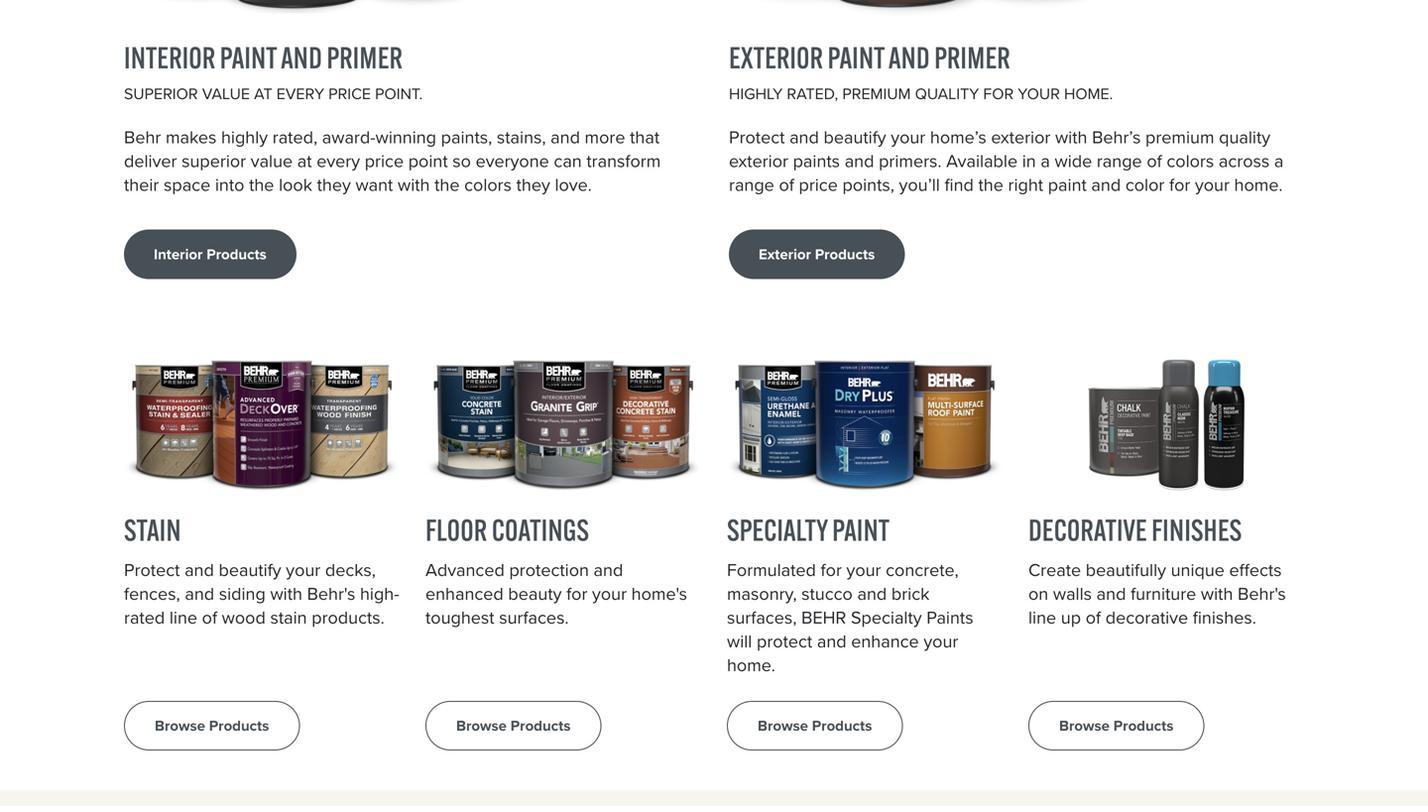 Task type: vqa. For each thing, say whether or not it's contained in the screenshot.
1st "perfect" from the left
no



Task type: describe. For each thing, give the bounding box(es) containing it.
can
[[554, 148, 582, 174]]

love.
[[555, 172, 592, 198]]

decorative finishes create beautifully unique effects on walls and furniture with behr's line up of decorative finishes.
[[1029, 512, 1287, 631]]

deliver
[[124, 148, 177, 174]]

interior products link
[[124, 230, 296, 279]]

interior products
[[154, 243, 267, 265]]

quality
[[1219, 124, 1271, 150]]

behr makes highly rated, award-winning paints, stains, and more that deliver superior value at every price point so everyone can transform their space into the look they want with the colors they love.
[[124, 124, 661, 198]]

space
[[164, 172, 211, 198]]

will
[[727, 629, 752, 655]]

beautify inside protect and beautify your home's exterior with behr's premium quality exterior paints and primers. available in a wide range of colors across a range of price points, you'll find the right paint and color for your home.
[[824, 124, 887, 150]]

paint for interior
[[220, 39, 277, 76]]

paints,
[[441, 124, 492, 150]]

transform
[[587, 148, 661, 174]]

find
[[945, 172, 974, 198]]

1 horizontal spatial range
[[1097, 148, 1143, 174]]

0 horizontal spatial exterior
[[729, 148, 789, 174]]

beauty
[[508, 581, 562, 607]]

behr's
[[1092, 124, 1141, 150]]

primer for exterior paint and primer
[[935, 39, 1011, 76]]

finishes.
[[1193, 605, 1257, 631]]

beautify inside stain protect and beautify your decks, fences, and siding with behr's high- rated line of wood stain products.
[[219, 557, 281, 584]]

decorative
[[1106, 605, 1189, 631]]

and inside behr makes highly rated, award-winning paints, stains, and more that deliver superior value at every price point so everyone can transform their space into the look they want with the colors they love.
[[551, 124, 580, 150]]

your down 'premium'
[[1195, 172, 1230, 198]]

decks,
[[325, 557, 376, 584]]

browse for finishes
[[1060, 715, 1110, 737]]

and inside decorative finishes create beautifully unique effects on walls and furniture with behr's line up of decorative finishes.
[[1097, 581, 1126, 607]]

products for decorative finishes
[[1114, 715, 1174, 737]]

and for interior
[[281, 39, 322, 76]]

protect and beautify your home's exterior with behr's premium quality exterior paints and primers. available in a wide range of colors across a range of price points, you'll find the right paint and color for your home.
[[729, 124, 1284, 198]]

more
[[585, 124, 626, 150]]

your inside stain protect and beautify your decks, fences, and siding with behr's high- rated line of wood stain products.
[[286, 557, 321, 584]]

1 a from the left
[[1041, 148, 1050, 174]]

masonry,
[[727, 581, 797, 607]]

1 horizontal spatial exterior
[[991, 124, 1051, 150]]

decorative
[[1029, 512, 1148, 549]]

of inside decorative finishes create beautifully unique effects on walls and furniture with behr's line up of decorative finishes.
[[1086, 605, 1101, 631]]

available
[[947, 148, 1018, 174]]

award-
[[322, 124, 376, 150]]

browse products link for protect
[[124, 702, 300, 751]]

protect inside stain protect and beautify your decks, fences, and siding with behr's high- rated line of wood stain products.
[[124, 557, 180, 584]]

highly
[[729, 82, 783, 106]]

point.
[[375, 82, 423, 106]]

want
[[356, 172, 393, 198]]

paint for specialty
[[832, 512, 890, 549]]

behr
[[802, 605, 847, 631]]

colors inside behr makes highly rated, award-winning paints, stains, and more that deliver superior value at every price point so everyone can transform their space into the look they want with the colors they love.
[[464, 172, 512, 198]]

primer for interior paint and primer
[[327, 39, 403, 76]]

line inside stain protect and beautify your decks, fences, and siding with behr's high- rated line of wood stain products.
[[169, 605, 197, 631]]

walls
[[1053, 581, 1092, 607]]

2 the from the left
[[435, 172, 460, 198]]

with inside stain protect and beautify your decks, fences, and siding with behr's high- rated line of wood stain products.
[[270, 581, 303, 607]]

on
[[1029, 581, 1049, 607]]

finishes
[[1152, 512, 1242, 549]]

concrete,
[[886, 557, 959, 584]]

for inside specialty paint formulated for your concrete, masonry, stucco and brick surfaces, behr specialty paints will protect and enhance your home.
[[821, 557, 842, 584]]

behr's inside decorative finishes create beautifully unique effects on walls and furniture with behr's line up of decorative finishes.
[[1238, 581, 1287, 607]]

1 the from the left
[[249, 172, 274, 198]]

your
[[1018, 82, 1060, 106]]

primers.
[[879, 148, 942, 174]]

protection
[[509, 557, 589, 584]]

2 a from the left
[[1275, 148, 1284, 174]]

right
[[1009, 172, 1044, 198]]

coatings
[[492, 512, 589, 549]]

brick
[[892, 581, 930, 607]]

superior
[[182, 148, 246, 174]]

price
[[329, 82, 371, 106]]

wide
[[1055, 148, 1093, 174]]

fences,
[[124, 581, 180, 607]]

rated,
[[787, 82, 839, 106]]

1 they from the left
[[317, 172, 351, 198]]

2 they from the left
[[517, 172, 550, 198]]

line inside decorative finishes create beautifully unique effects on walls and furniture with behr's line up of decorative finishes.
[[1029, 605, 1057, 631]]

browse products for protect
[[155, 715, 269, 737]]

at
[[297, 148, 312, 174]]

browse products for finishes
[[1060, 715, 1174, 737]]

stains,
[[497, 124, 546, 150]]

stucco
[[802, 581, 853, 607]]

formulated
[[727, 557, 816, 584]]

paints
[[793, 148, 840, 174]]

their
[[124, 172, 159, 198]]

home's
[[930, 124, 987, 150]]

behr's inside stain protect and beautify your decks, fences, and siding with behr's high- rated line of wood stain products.
[[307, 581, 356, 607]]

enhanced
[[426, 581, 504, 607]]

browse products for coatings
[[456, 715, 571, 737]]

furniture
[[1131, 581, 1197, 607]]

home's
[[632, 581, 687, 607]]

your up you'll
[[891, 124, 926, 150]]

your inside the floor coatings advanced protection and enhanced beauty for your home's toughest surfaces.
[[592, 581, 627, 607]]

browse for paint
[[758, 715, 809, 737]]

surfaces,
[[727, 605, 797, 631]]

color
[[1126, 172, 1165, 198]]

products for stain
[[209, 715, 269, 737]]

and inside the floor coatings advanced protection and enhanced beauty for your home's toughest surfaces.
[[594, 557, 623, 584]]

across
[[1219, 148, 1270, 174]]

browse products link for finishes
[[1029, 702, 1205, 751]]



Task type: locate. For each thing, give the bounding box(es) containing it.
1 vertical spatial home.
[[727, 652, 776, 679]]

exterior
[[991, 124, 1051, 150], [729, 148, 789, 174]]

price inside behr makes highly rated, award-winning paints, stains, and more that deliver superior value at every price point so everyone can transform their space into the look they want with the colors they love.
[[365, 148, 404, 174]]

behr's
[[307, 581, 356, 607], [1238, 581, 1287, 607]]

1 horizontal spatial they
[[517, 172, 550, 198]]

paint inside specialty paint formulated for your concrete, masonry, stucco and brick surfaces, behr specialty paints will protect and enhance your home.
[[832, 512, 890, 549]]

0 vertical spatial home.
[[1235, 172, 1283, 198]]

specialty
[[727, 512, 828, 549]]

they left love. at left top
[[517, 172, 550, 198]]

protect inside protect and beautify your home's exterior with behr's premium quality exterior paints and primers. available in a wide range of colors across a range of price points, you'll find the right paint and color for your home.
[[729, 124, 785, 150]]

3 the from the left
[[979, 172, 1004, 198]]

beautifully
[[1086, 557, 1167, 584]]

beautify up wood
[[219, 557, 281, 584]]

products.
[[312, 605, 385, 631]]

products for floor coatings
[[511, 715, 571, 737]]

exterior
[[759, 243, 811, 265]]

1 browse products from the left
[[155, 715, 269, 737]]

protect down stain at the left bottom
[[124, 557, 180, 584]]

4 browse products link from the left
[[1029, 702, 1205, 751]]

1 vertical spatial beautify
[[219, 557, 281, 584]]

0 horizontal spatial price
[[365, 148, 404, 174]]

1 behr's from the left
[[307, 581, 356, 607]]

behr's left high-
[[307, 581, 356, 607]]

1 horizontal spatial home.
[[1235, 172, 1283, 198]]

browse for protect
[[155, 715, 205, 737]]

home. down quality
[[1235, 172, 1283, 198]]

for inside protect and beautify your home's exterior with behr's premium quality exterior paints and primers. available in a wide range of colors across a range of price points, you'll find the right paint and color for your home.
[[1170, 172, 1191, 198]]

1 horizontal spatial price
[[799, 172, 838, 198]]

1 browse from the left
[[155, 715, 205, 737]]

line right 'rated'
[[169, 605, 197, 631]]

2 and from the left
[[889, 39, 930, 76]]

2 browse products link from the left
[[426, 702, 602, 751]]

interior
[[124, 39, 216, 76]]

of right up
[[1086, 605, 1101, 631]]

high-
[[360, 581, 399, 607]]

1 horizontal spatial line
[[1029, 605, 1057, 631]]

paint for exterior
[[828, 39, 885, 76]]

highly
[[221, 124, 268, 150]]

of up exterior
[[779, 172, 795, 198]]

0 horizontal spatial colors
[[464, 172, 512, 198]]

primer up quality
[[935, 39, 1011, 76]]

with right want
[[398, 172, 430, 198]]

specialty
[[851, 605, 922, 631]]

for right "beauty"
[[567, 581, 588, 607]]

exterior
[[729, 39, 824, 76]]

for inside the floor coatings advanced protection and enhanced beauty for your home's toughest surfaces.
[[567, 581, 588, 607]]

winning
[[376, 124, 437, 150]]

browse products for paint
[[758, 715, 872, 737]]

paint
[[1048, 172, 1087, 198]]

premium
[[1146, 124, 1215, 150]]

1 browse products link from the left
[[124, 702, 300, 751]]

at
[[254, 82, 272, 106]]

paint inside interior paint and primer superior value at every price point.
[[220, 39, 277, 76]]

floor
[[426, 512, 487, 549]]

value
[[251, 148, 293, 174]]

0 horizontal spatial range
[[729, 172, 775, 198]]

with inside decorative finishes create beautifully unique effects on walls and furniture with behr's line up of decorative finishes.
[[1201, 581, 1234, 607]]

range left paints
[[729, 172, 775, 198]]

of left wood
[[202, 605, 217, 631]]

primer up 'price'
[[327, 39, 403, 76]]

2 line from the left
[[1029, 605, 1057, 631]]

your left 'decks,'
[[286, 557, 321, 584]]

floor coatings advanced protection and enhanced beauty for your home's toughest surfaces.
[[426, 512, 687, 631]]

primer inside exterior paint and primer highly rated, premium quality for your home.
[[935, 39, 1011, 76]]

exterior products link
[[729, 230, 905, 279]]

stain protect and beautify your decks, fences, and siding with behr's high- rated line of wood stain products.
[[124, 512, 399, 631]]

price left point
[[365, 148, 404, 174]]

everyone
[[476, 148, 549, 174]]

1 horizontal spatial colors
[[1167, 148, 1215, 174]]

and up premium
[[889, 39, 930, 76]]

the down paints,
[[435, 172, 460, 198]]

exterior products
[[759, 243, 875, 265]]

0 vertical spatial protect
[[729, 124, 785, 150]]

a right across
[[1275, 148, 1284, 174]]

for
[[1170, 172, 1191, 198], [821, 557, 842, 584], [567, 581, 588, 607]]

create
[[1029, 557, 1082, 584]]

0 horizontal spatial and
[[281, 39, 322, 76]]

you'll
[[899, 172, 940, 198]]

browse
[[155, 715, 205, 737], [456, 715, 507, 737], [758, 715, 809, 737], [1060, 715, 1110, 737]]

beautify
[[824, 124, 887, 150], [219, 557, 281, 584]]

interior paint and primer superior value at every price point.
[[124, 39, 423, 106]]

3 browse products link from the left
[[727, 702, 903, 751]]

protect
[[757, 629, 813, 655]]

surfaces.
[[499, 605, 569, 631]]

your right the enhance
[[924, 629, 959, 655]]

paints
[[927, 605, 974, 631]]

line left up
[[1029, 605, 1057, 631]]

a right in
[[1041, 148, 1050, 174]]

stain
[[124, 512, 181, 549]]

for up 'behr'
[[821, 557, 842, 584]]

colors inside protect and beautify your home's exterior with behr's premium quality exterior paints and primers. available in a wide range of colors across a range of price points, you'll find the right paint and color for your home.
[[1167, 148, 1215, 174]]

exterior down your on the right top
[[991, 124, 1051, 150]]

colors right color
[[1167, 148, 1215, 174]]

0 horizontal spatial the
[[249, 172, 274, 198]]

1 primer from the left
[[327, 39, 403, 76]]

superior
[[124, 82, 198, 106]]

siding
[[219, 581, 266, 607]]

interior
[[154, 243, 203, 265]]

the inside protect and beautify your home's exterior with behr's premium quality exterior paints and primers. available in a wide range of colors across a range of price points, you'll find the right paint and color for your home.
[[979, 172, 1004, 198]]

products
[[207, 243, 267, 265], [815, 243, 875, 265], [209, 715, 269, 737], [511, 715, 571, 737], [812, 715, 872, 737], [1114, 715, 1174, 737]]

3 browse products from the left
[[758, 715, 872, 737]]

line
[[169, 605, 197, 631], [1029, 605, 1057, 631]]

0 horizontal spatial for
[[567, 581, 588, 607]]

home. down 'surfaces,' at the right bottom of page
[[727, 652, 776, 679]]

1 horizontal spatial for
[[821, 557, 842, 584]]

with right "furniture"
[[1201, 581, 1234, 607]]

unique
[[1171, 557, 1225, 584]]

exterior paint and primer highly rated, premium quality for your home.
[[729, 39, 1113, 106]]

value
[[202, 82, 250, 106]]

1 horizontal spatial beautify
[[824, 124, 887, 150]]

browse products link for coatings
[[426, 702, 602, 751]]

of right behr's
[[1147, 148, 1162, 174]]

and inside exterior paint and primer highly rated, premium quality for your home.
[[889, 39, 930, 76]]

they right at
[[317, 172, 351, 198]]

with right siding
[[270, 581, 303, 607]]

in
[[1023, 148, 1036, 174]]

0 horizontal spatial home.
[[727, 652, 776, 679]]

colors down paints,
[[464, 172, 512, 198]]

browse for coatings
[[456, 715, 507, 737]]

with inside behr makes highly rated, award-winning paints, stains, and more that deliver superior value at every price point so everyone can transform their space into the look they want with the colors they love.
[[398, 172, 430, 198]]

0 horizontal spatial line
[[169, 605, 197, 631]]

with left behr's
[[1056, 124, 1088, 150]]

price inside protect and beautify your home's exterior with behr's premium quality exterior paints and primers. available in a wide range of colors across a range of price points, you'll find the right paint and color for your home.
[[799, 172, 838, 198]]

1 horizontal spatial behr's
[[1238, 581, 1287, 607]]

1 line from the left
[[169, 605, 197, 631]]

price left points,
[[799, 172, 838, 198]]

home. inside specialty paint formulated for your concrete, masonry, stucco and brick surfaces, behr specialty paints will protect and enhance your home.
[[727, 652, 776, 679]]

point
[[408, 148, 448, 174]]

paint cans image
[[124, 0, 699, 17]]

0 horizontal spatial behr's
[[307, 581, 356, 607]]

range
[[1097, 148, 1143, 174], [729, 172, 775, 198]]

of
[[1147, 148, 1162, 174], [779, 172, 795, 198], [202, 605, 217, 631], [1086, 605, 1101, 631]]

premium
[[843, 82, 911, 106]]

2 browse from the left
[[456, 715, 507, 737]]

behr
[[124, 124, 161, 150]]

paint up the 'stucco'
[[832, 512, 890, 549]]

1 vertical spatial protect
[[124, 557, 180, 584]]

the right find
[[979, 172, 1004, 198]]

2 primer from the left
[[935, 39, 1011, 76]]

of inside stain protect and beautify your decks, fences, and siding with behr's high- rated line of wood stain products.
[[202, 605, 217, 631]]

0 horizontal spatial primer
[[327, 39, 403, 76]]

products for specialty paint
[[812, 715, 872, 737]]

paint up premium
[[828, 39, 885, 76]]

3 browse from the left
[[758, 715, 809, 737]]

makes
[[166, 124, 217, 150]]

they
[[317, 172, 351, 198], [517, 172, 550, 198]]

1 horizontal spatial and
[[889, 39, 930, 76]]

for right color
[[1170, 172, 1191, 198]]

behr's right unique
[[1238, 581, 1287, 607]]

points,
[[843, 172, 895, 198]]

1 horizontal spatial the
[[435, 172, 460, 198]]

2 horizontal spatial for
[[1170, 172, 1191, 198]]

4 browse products from the left
[[1060, 715, 1174, 737]]

primer paint cans image
[[729, 0, 1305, 17]]

paint up at on the top of page
[[220, 39, 277, 76]]

your left home's
[[592, 581, 627, 607]]

toughest
[[426, 605, 495, 631]]

2 browse products from the left
[[456, 715, 571, 737]]

and
[[551, 124, 580, 150], [790, 124, 819, 150], [845, 148, 875, 174], [1092, 172, 1121, 198], [185, 557, 214, 584], [594, 557, 623, 584], [185, 581, 214, 607], [858, 581, 887, 607], [1097, 581, 1126, 607], [817, 629, 847, 655]]

wood
[[222, 605, 266, 631]]

stain
[[270, 605, 307, 631]]

protect down highly
[[729, 124, 785, 150]]

browse products link for paint
[[727, 702, 903, 751]]

1 and from the left
[[281, 39, 322, 76]]

1 horizontal spatial primer
[[935, 39, 1011, 76]]

range right wide on the right of page
[[1097, 148, 1143, 174]]

2 behr's from the left
[[1238, 581, 1287, 607]]

enhance
[[851, 629, 919, 655]]

advanced
[[426, 557, 505, 584]]

0 vertical spatial beautify
[[824, 124, 887, 150]]

so
[[453, 148, 471, 174]]

the
[[249, 172, 274, 198], [435, 172, 460, 198], [979, 172, 1004, 198]]

home.
[[1065, 82, 1113, 106]]

with inside protect and beautify your home's exterior with behr's premium quality exterior paints and primers. available in a wide range of colors across a range of price points, you'll find the right paint and color for your home.
[[1056, 124, 1088, 150]]

exterior left paints
[[729, 148, 789, 174]]

beautify down premium
[[824, 124, 887, 150]]

0 horizontal spatial protect
[[124, 557, 180, 584]]

home.
[[1235, 172, 1283, 198], [727, 652, 776, 679]]

the right into
[[249, 172, 274, 198]]

1 horizontal spatial a
[[1275, 148, 1284, 174]]

your left brick
[[847, 557, 882, 584]]

paint
[[220, 39, 277, 76], [828, 39, 885, 76], [832, 512, 890, 549]]

primer inside interior paint and primer superior value at every price point.
[[327, 39, 403, 76]]

and for exterior
[[889, 39, 930, 76]]

your
[[891, 124, 926, 150], [1195, 172, 1230, 198], [286, 557, 321, 584], [847, 557, 882, 584], [592, 581, 627, 607], [924, 629, 959, 655]]

for
[[984, 82, 1014, 106]]

and up every
[[281, 39, 322, 76]]

that
[[630, 124, 660, 150]]

and inside interior paint and primer superior value at every price point.
[[281, 39, 322, 76]]

rated,
[[273, 124, 318, 150]]

1 horizontal spatial protect
[[729, 124, 785, 150]]

0 horizontal spatial they
[[317, 172, 351, 198]]

0 horizontal spatial beautify
[[219, 557, 281, 584]]

quality
[[915, 82, 979, 106]]

effects
[[1230, 557, 1282, 584]]

4 browse from the left
[[1060, 715, 1110, 737]]

2 horizontal spatial the
[[979, 172, 1004, 198]]

0 horizontal spatial a
[[1041, 148, 1050, 174]]

up
[[1061, 605, 1081, 631]]

every
[[317, 148, 360, 174]]

look
[[279, 172, 312, 198]]

home. inside protect and beautify your home's exterior with behr's premium quality exterior paints and primers. available in a wide range of colors across a range of price points, you'll find the right paint and color for your home.
[[1235, 172, 1283, 198]]

paint inside exterior paint and primer highly rated, premium quality for your home.
[[828, 39, 885, 76]]

every
[[277, 82, 324, 106]]



